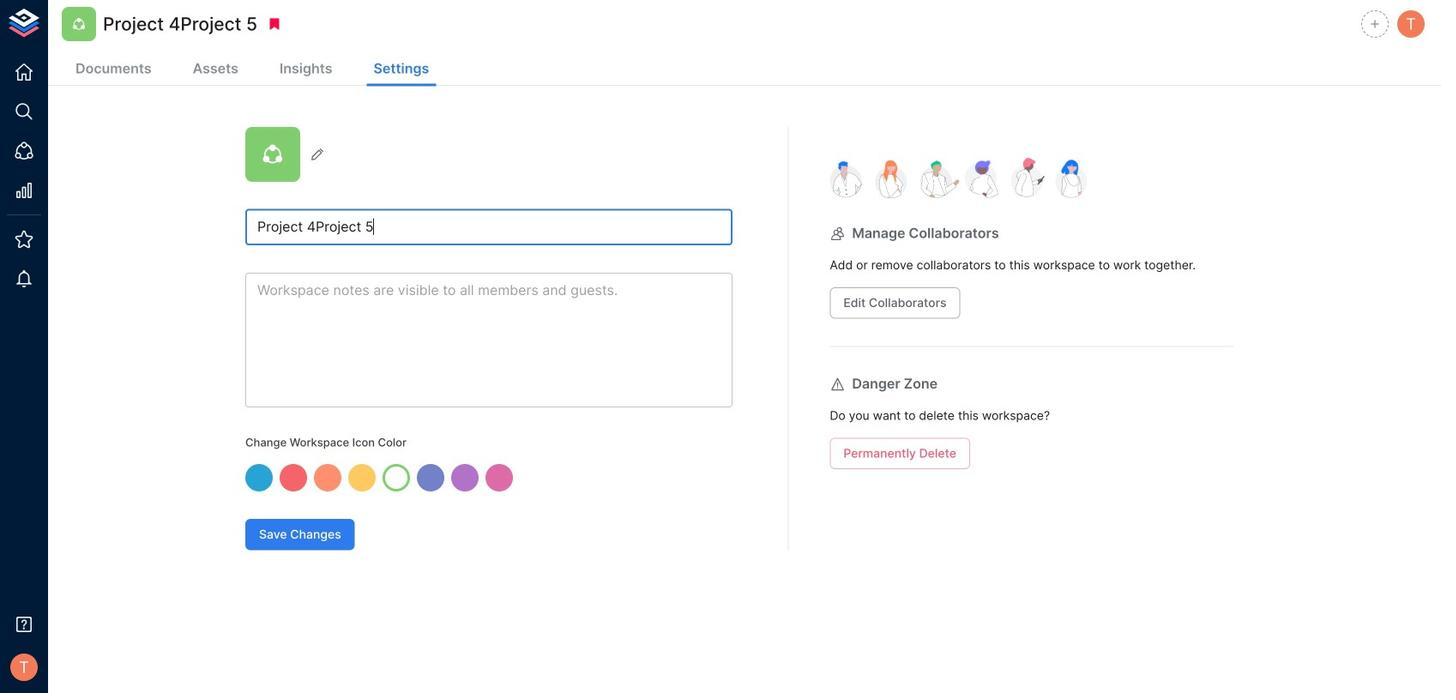 Task type: locate. For each thing, give the bounding box(es) containing it.
Workspace Name text field
[[245, 209, 733, 245]]

remove bookmark image
[[267, 16, 282, 32]]

Workspace notes are visible to all members and guests. text field
[[245, 273, 733, 408]]



Task type: vqa. For each thing, say whether or not it's contained in the screenshot.
the remove bookmark image at left
yes



